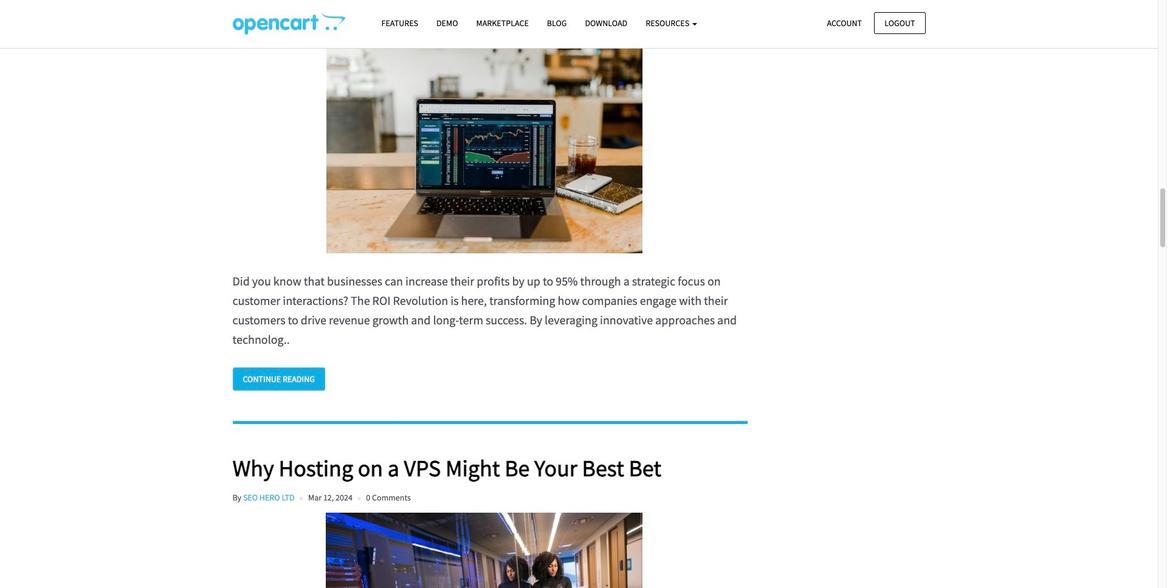 Task type: locate. For each thing, give the bounding box(es) containing it.
why hosting on a vps might be your best bet image
[[233, 513, 736, 589]]



Task type: describe. For each thing, give the bounding box(es) containing it.
opencart - blog image
[[233, 13, 345, 35]]

roi revolution: transforming customer interactions into profits image
[[233, 42, 736, 253]]



Task type: vqa. For each thing, say whether or not it's contained in the screenshot.
Node image
no



